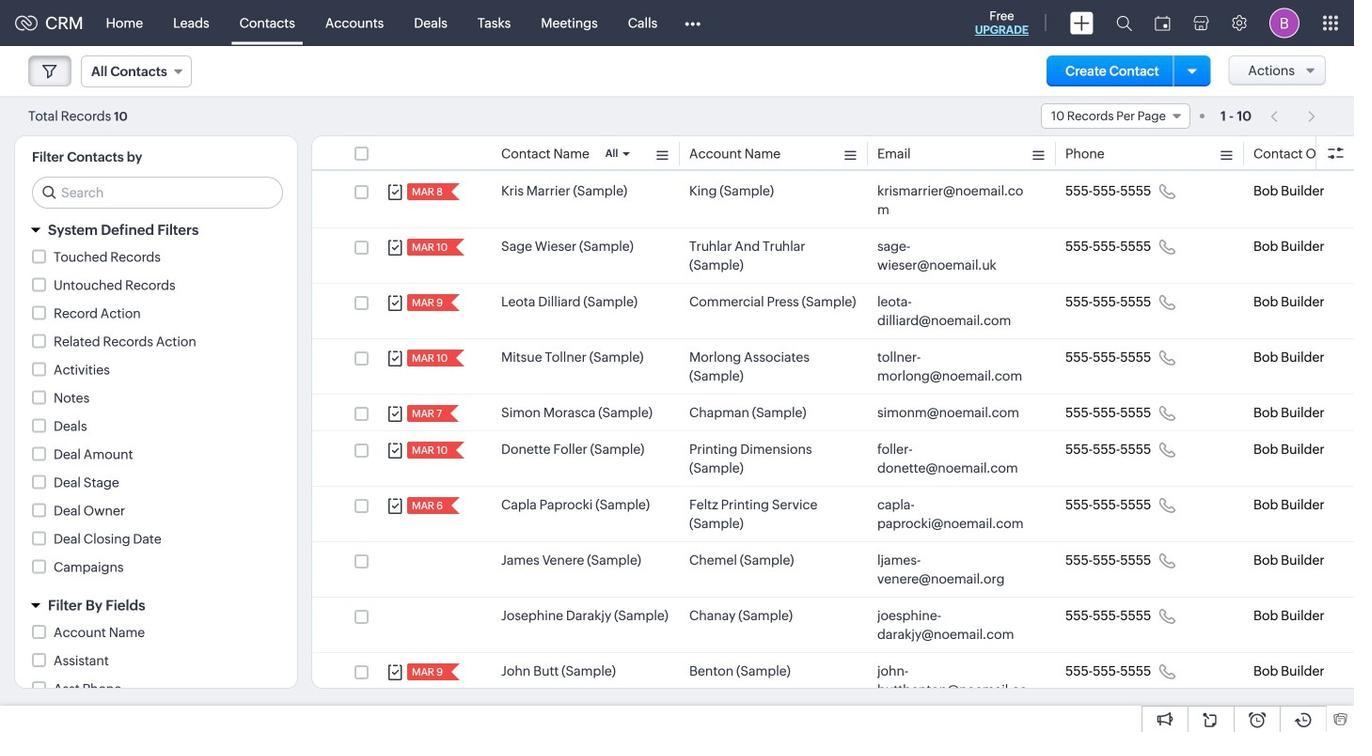 Task type: describe. For each thing, give the bounding box(es) containing it.
search element
[[1105, 0, 1144, 46]]

profile image
[[1270, 8, 1300, 38]]

create menu image
[[1070, 12, 1094, 34]]

Other Modules field
[[673, 8, 713, 38]]

search image
[[1117, 15, 1133, 31]]



Task type: locate. For each thing, give the bounding box(es) containing it.
None field
[[81, 55, 192, 87], [1041, 103, 1191, 129], [81, 55, 192, 87], [1041, 103, 1191, 129]]

logo image
[[15, 16, 38, 31]]

calendar image
[[1155, 16, 1171, 31]]

profile element
[[1259, 0, 1311, 46]]

navigation
[[1262, 103, 1326, 130]]

Search text field
[[33, 178, 282, 208]]

create menu element
[[1059, 0, 1105, 46]]

row group
[[312, 173, 1354, 728]]



Task type: vqa. For each thing, say whether or not it's contained in the screenshot.
THE SEARCH icon
yes



